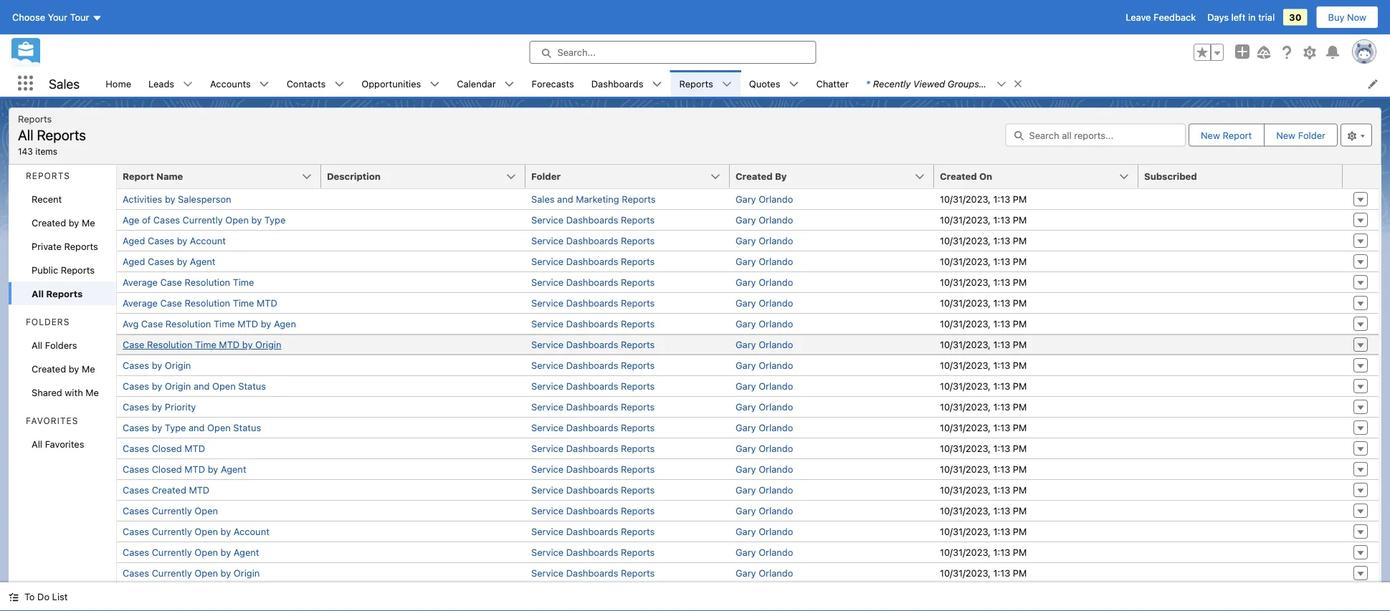 Task type: locate. For each thing, give the bounding box(es) containing it.
10 gary from the top
[[736, 381, 756, 392]]

17 pm from the top
[[1013, 527, 1027, 538]]

service dashboards reports link for case resolution time mtd by origin
[[531, 340, 655, 350]]

service for aged cases by account
[[531, 236, 564, 246]]

created by me link
[[9, 211, 116, 235], [9, 357, 116, 381]]

mtd up agen
[[257, 298, 277, 309]]

mtd left agen
[[238, 319, 258, 330]]

dashboards for aged cases by account
[[566, 236, 619, 246]]

1 horizontal spatial new
[[1277, 130, 1296, 141]]

17 1:13 from the top
[[994, 527, 1011, 538]]

gary orlando link for cases by origin and open status
[[736, 381, 794, 392]]

4 gary orlando link from the top
[[736, 256, 794, 267]]

3 10/31/2023, from the top
[[940, 236, 991, 246]]

actions cell
[[1343, 165, 1379, 189]]

2 groups from the left
[[988, 78, 1020, 89]]

1 service dashboards reports link from the top
[[531, 215, 655, 226]]

service dashboards reports for cases currently open by origin
[[531, 568, 655, 579]]

group
[[1194, 44, 1224, 61]]

sales left marketing
[[531, 194, 555, 205]]

1 horizontal spatial type
[[264, 215, 286, 226]]

accounts link
[[202, 70, 259, 97]]

case down aged cases by agent
[[160, 277, 182, 288]]

gary orlando link for case resolution time mtd by origin
[[736, 340, 794, 350]]

cases currently open by origin
[[123, 568, 260, 579]]

1 vertical spatial and
[[194, 381, 210, 392]]

7 gary orlando link from the top
[[736, 319, 794, 330]]

gary orlando for cases by origin
[[736, 360, 794, 371]]

service for cases currently open
[[531, 506, 564, 517]]

0 vertical spatial account
[[190, 236, 226, 246]]

0 vertical spatial report
[[1223, 130, 1252, 141]]

0 vertical spatial aged
[[123, 236, 145, 246]]

1 vertical spatial folder
[[531, 171, 561, 182]]

0 horizontal spatial sales
[[49, 76, 80, 91]]

0 vertical spatial closed
[[152, 444, 182, 454]]

me right with
[[86, 387, 99, 398]]

grid containing report name
[[117, 165, 1379, 605]]

cases by origin link
[[123, 360, 191, 371]]

new folder button
[[1265, 124, 1338, 147]]

5 10/31/2023, from the top
[[940, 277, 991, 288]]

by
[[775, 171, 787, 182]]

text default image
[[1013, 79, 1023, 89], [183, 79, 193, 89], [259, 79, 269, 89], [334, 79, 345, 89], [652, 79, 662, 89], [9, 593, 19, 603]]

15 1:13 from the top
[[994, 485, 1011, 496]]

choose your tour
[[12, 12, 89, 23]]

1 vertical spatial aged
[[123, 256, 145, 267]]

text default image right |
[[997, 79, 1007, 89]]

1 horizontal spatial groups
[[988, 78, 1020, 89]]

text default image
[[430, 79, 440, 89], [505, 79, 515, 89], [722, 79, 732, 89], [789, 79, 799, 89], [997, 79, 1007, 89]]

groups right |
[[988, 78, 1020, 89]]

6 10/31/2023, 1:13 pm from the top
[[940, 298, 1027, 309]]

time up case resolution time mtd by origin
[[214, 319, 235, 330]]

currently down cases created mtd link
[[152, 506, 192, 517]]

report inside cell
[[123, 171, 154, 182]]

text default image right the calendar on the top of the page
[[505, 79, 515, 89]]

service dashboards reports for avg case resolution time mtd by agen
[[531, 319, 655, 330]]

pm for cases by origin and open status
[[1013, 381, 1027, 392]]

buy now button
[[1317, 6, 1379, 29]]

gary for average case resolution time
[[736, 277, 756, 288]]

created by me down recent link
[[32, 217, 95, 228]]

new up subscribed cell
[[1277, 130, 1296, 141]]

2 1:13 from the top
[[994, 215, 1011, 226]]

18 pm from the top
[[1013, 548, 1027, 558]]

cell
[[321, 209, 526, 230], [1139, 209, 1343, 230], [321, 230, 526, 251], [1139, 230, 1343, 251], [321, 251, 526, 272], [1139, 251, 1343, 272], [321, 272, 526, 293], [1139, 272, 1343, 293], [321, 293, 526, 313], [1139, 293, 1343, 313], [321, 313, 526, 334], [1139, 313, 1343, 334], [321, 334, 526, 355], [1139, 334, 1343, 355], [321, 355, 526, 376], [1139, 355, 1343, 376], [321, 376, 526, 397], [1139, 376, 1343, 397], [321, 397, 526, 417], [1139, 397, 1343, 417], [321, 417, 526, 438], [1139, 417, 1343, 438], [321, 438, 526, 459], [1139, 438, 1343, 459], [321, 459, 526, 480], [1139, 459, 1343, 480], [321, 480, 526, 501], [1139, 480, 1343, 501], [321, 501, 526, 521], [1139, 501, 1343, 521], [321, 521, 526, 542], [1139, 521, 1343, 542], [321, 542, 526, 563], [1139, 542, 1343, 563], [321, 563, 526, 584], [1139, 563, 1343, 584]]

0 horizontal spatial folder
[[531, 171, 561, 182]]

shared with me link
[[9, 381, 116, 405]]

1 vertical spatial average
[[123, 298, 158, 309]]

18 orlando from the top
[[759, 548, 794, 558]]

1 horizontal spatial sales
[[531, 194, 555, 205]]

service dashboards reports for cases currently open
[[531, 506, 655, 517]]

gary orlando for age of cases currently open by type
[[736, 215, 794, 226]]

gary orlando for cases by type and open status
[[736, 423, 794, 434]]

created by me down all folders link
[[32, 364, 95, 374]]

10/31/2023, 1:13 pm
[[940, 194, 1027, 205], [940, 215, 1027, 226], [940, 236, 1027, 246], [940, 256, 1027, 267], [940, 277, 1027, 288], [940, 298, 1027, 309], [940, 319, 1027, 330], [940, 340, 1027, 350], [940, 360, 1027, 371], [940, 381, 1027, 392], [940, 402, 1027, 413], [940, 423, 1027, 434], [940, 444, 1027, 454], [940, 464, 1027, 475], [940, 485, 1027, 496], [940, 506, 1027, 517], [940, 527, 1027, 538], [940, 548, 1027, 558], [940, 568, 1027, 579]]

quotes link
[[741, 70, 789, 97]]

15 service dashboards reports link from the top
[[531, 506, 655, 517]]

average down aged cases by agent link
[[123, 277, 158, 288]]

5 1:13 from the top
[[994, 277, 1011, 288]]

aged cases by agent link
[[123, 256, 216, 267]]

9 service from the top
[[531, 381, 564, 392]]

5 gary orlando link from the top
[[736, 277, 794, 288]]

4 1:13 from the top
[[994, 256, 1011, 267]]

by down avg case resolution time mtd by agen link
[[242, 340, 253, 350]]

by down 'name'
[[165, 194, 175, 205]]

17 service dashboards reports link from the top
[[531, 548, 655, 558]]

text default image inside 'calendar' "list item"
[[505, 79, 515, 89]]

favorites inside all favorites link
[[45, 439, 84, 450]]

service dashboards reports link for cases currently open by origin
[[531, 568, 655, 579]]

5 gary from the top
[[736, 277, 756, 288]]

new up subscribed button
[[1201, 130, 1221, 141]]

mtd down avg case resolution time mtd by agen link
[[219, 340, 240, 350]]

sales inside "grid"
[[531, 194, 555, 205]]

text default image left the calendar on the top of the page
[[430, 79, 440, 89]]

19 1:13 from the top
[[994, 568, 1011, 579]]

me up with
[[82, 364, 95, 374]]

all for all favorites
[[32, 439, 42, 450]]

2 orlando from the top
[[759, 215, 794, 226]]

10 1:13 from the top
[[994, 381, 1011, 392]]

5 text default image from the left
[[997, 79, 1007, 89]]

service dashboards reports link for cases currently open by agent
[[531, 548, 655, 558]]

sales up reports all reports 143 items
[[49, 76, 80, 91]]

11 gary orlando from the top
[[736, 402, 794, 413]]

16 gary orlando from the top
[[736, 506, 794, 517]]

cases created mtd
[[123, 485, 210, 496]]

1 vertical spatial report
[[123, 171, 154, 182]]

11 10/31/2023, from the top
[[940, 402, 991, 413]]

folders
[[26, 317, 70, 327], [45, 340, 77, 351]]

1 horizontal spatial report
[[1223, 130, 1252, 141]]

created down recent
[[32, 217, 66, 228]]

1 vertical spatial account
[[234, 527, 270, 538]]

8 gary orlando link from the top
[[736, 340, 794, 350]]

13 orlando from the top
[[759, 444, 794, 454]]

all up shared on the left bottom of the page
[[32, 340, 42, 351]]

2 vertical spatial agent
[[234, 548, 259, 558]]

mtd down cases by type and open status
[[185, 444, 205, 454]]

pm for cases by priority
[[1013, 402, 1027, 413]]

report name button
[[117, 165, 321, 188]]

leads link
[[140, 70, 183, 97]]

8 10/31/2023, 1:13 pm from the top
[[940, 340, 1027, 350]]

report
[[1223, 130, 1252, 141], [123, 171, 154, 182]]

open down cases by origin and open status link
[[207, 423, 231, 434]]

8 10/31/2023, from the top
[[940, 340, 991, 350]]

2 average from the top
[[123, 298, 158, 309]]

10/31/2023, for cases by priority
[[940, 402, 991, 413]]

origin up cases by origin and open status link
[[165, 360, 191, 371]]

by left agen
[[261, 319, 271, 330]]

service for cases currently open by account
[[531, 527, 564, 538]]

sales and marketing reports
[[531, 194, 656, 205]]

with
[[65, 387, 83, 398]]

sales and marketing reports link
[[531, 194, 656, 205]]

pm for cases by type and open status
[[1013, 423, 1027, 434]]

account down age of cases currently open by type
[[190, 236, 226, 246]]

10 pm from the top
[[1013, 381, 1027, 392]]

0 vertical spatial folder
[[1299, 130, 1326, 141]]

13 service from the top
[[531, 464, 564, 475]]

1 vertical spatial favorites
[[45, 439, 84, 450]]

average case resolution time mtd link
[[123, 298, 277, 309]]

agent for mtd
[[221, 464, 246, 475]]

16 pm from the top
[[1013, 506, 1027, 517]]

aged
[[123, 236, 145, 246], [123, 256, 145, 267]]

13 1:13 from the top
[[994, 444, 1011, 454]]

cases currently open by origin link
[[123, 568, 260, 579]]

all inside reports all reports 143 items
[[18, 126, 33, 143]]

12 gary orlando from the top
[[736, 423, 794, 434]]

favorites down shared with me
[[45, 439, 84, 450]]

reports link
[[671, 70, 722, 97]]

cases by origin and open status
[[123, 381, 266, 392]]

11 pm from the top
[[1013, 402, 1027, 413]]

10 service from the top
[[531, 402, 564, 413]]

service
[[531, 215, 564, 226], [531, 236, 564, 246], [531, 256, 564, 267], [531, 277, 564, 288], [531, 298, 564, 309], [531, 319, 564, 330], [531, 340, 564, 350], [531, 360, 564, 371], [531, 381, 564, 392], [531, 402, 564, 413], [531, 423, 564, 434], [531, 444, 564, 454], [531, 464, 564, 475], [531, 485, 564, 496], [531, 506, 564, 517], [531, 527, 564, 538], [531, 548, 564, 558], [531, 568, 564, 579]]

time up average case resolution time mtd
[[233, 277, 254, 288]]

tour
[[70, 12, 89, 23]]

gary orlando link
[[736, 194, 794, 205], [736, 215, 794, 226], [736, 236, 794, 246], [736, 256, 794, 267], [736, 277, 794, 288], [736, 298, 794, 309], [736, 319, 794, 330], [736, 340, 794, 350], [736, 360, 794, 371], [736, 381, 794, 392], [736, 402, 794, 413], [736, 423, 794, 434], [736, 444, 794, 454], [736, 464, 794, 475], [736, 485, 794, 496], [736, 506, 794, 517], [736, 527, 794, 538], [736, 548, 794, 558], [736, 568, 794, 579]]

age
[[123, 215, 139, 226]]

7 service dashboards reports link from the top
[[531, 340, 655, 350]]

agent down cases currently open by account
[[234, 548, 259, 558]]

11 gary from the top
[[736, 402, 756, 413]]

0 horizontal spatial account
[[190, 236, 226, 246]]

service dashboards reports for age of cases currently open by type
[[531, 215, 655, 226]]

time up avg case resolution time mtd by agen
[[233, 298, 254, 309]]

agent up average case resolution time link
[[190, 256, 216, 267]]

calendar link
[[448, 70, 505, 97]]

all down shared on the left bottom of the page
[[32, 439, 42, 450]]

service for cases by origin
[[531, 360, 564, 371]]

0 vertical spatial sales
[[49, 76, 80, 91]]

19 10/31/2023, from the top
[[940, 568, 991, 579]]

all up 143
[[18, 126, 33, 143]]

resolution down the average case resolution time mtd link
[[166, 319, 211, 330]]

dashboards link
[[583, 70, 652, 97]]

service for age of cases currently open by type
[[531, 215, 564, 226]]

created
[[736, 171, 773, 182], [940, 171, 977, 182], [32, 217, 66, 228], [32, 364, 66, 374], [152, 485, 186, 496]]

orlando for cases by priority
[[759, 402, 794, 413]]

service dashboards reports for cases by type and open status
[[531, 423, 655, 434]]

text default image for reports
[[722, 79, 732, 89]]

dashboards inside list item
[[592, 78, 644, 89]]

1 vertical spatial status
[[233, 423, 261, 434]]

3 service dashboards reports from the top
[[531, 256, 655, 267]]

gary for cases currently open
[[736, 506, 756, 517]]

text default image for accounts
[[259, 79, 269, 89]]

5 orlando from the top
[[759, 277, 794, 288]]

0 horizontal spatial new
[[1201, 130, 1221, 141]]

and down 'priority'
[[189, 423, 205, 434]]

service dashboards reports link for aged cases by agent
[[531, 256, 655, 267]]

groups left |
[[948, 78, 980, 89]]

type down 'priority'
[[165, 423, 186, 434]]

2 vertical spatial me
[[86, 387, 99, 398]]

contacts link
[[278, 70, 334, 97]]

10 gary orlando from the top
[[736, 381, 794, 392]]

13 pm from the top
[[1013, 444, 1027, 454]]

status down "case resolution time mtd by origin" link at the bottom left of the page
[[238, 381, 266, 392]]

gary for cases currently open by account
[[736, 527, 756, 538]]

0 horizontal spatial type
[[165, 423, 186, 434]]

currently down salesperson
[[183, 215, 223, 226]]

pm for cases currently open
[[1013, 506, 1027, 517]]

private reports
[[32, 241, 98, 252]]

text default image right contacts at the left top of the page
[[334, 79, 345, 89]]

avg case resolution time mtd by agen
[[123, 319, 296, 330]]

text default image inside the dashboards list item
[[652, 79, 662, 89]]

items
[[35, 146, 57, 156]]

text default image inside accounts list item
[[259, 79, 269, 89]]

6 service dashboards reports link from the top
[[531, 319, 655, 330]]

report name cell
[[117, 165, 330, 189]]

service for cases by origin and open status
[[531, 381, 564, 392]]

2 aged from the top
[[123, 256, 145, 267]]

orlando for cases currently open by account
[[759, 527, 794, 538]]

text default image left quotes
[[722, 79, 732, 89]]

case down average case resolution time
[[160, 298, 182, 309]]

dashboards for cases closed mtd by agent
[[566, 464, 619, 475]]

priority
[[165, 402, 196, 413]]

15 10/31/2023, 1:13 pm from the top
[[940, 485, 1027, 496]]

pm for aged cases by agent
[[1013, 256, 1027, 267]]

cases currently open by account link
[[123, 527, 270, 538]]

buy
[[1329, 12, 1345, 23]]

created by
[[736, 171, 787, 182]]

14 pm from the top
[[1013, 464, 1027, 475]]

sales for sales and marketing reports
[[531, 194, 555, 205]]

currently down the cases currently open link
[[152, 527, 192, 538]]

text default image right leads
[[183, 79, 193, 89]]

agent for open
[[234, 548, 259, 558]]

case right avg
[[141, 319, 163, 330]]

text default image inside 'opportunities' list item
[[430, 79, 440, 89]]

currently for cases currently open by origin
[[152, 568, 192, 579]]

143
[[18, 146, 33, 156]]

cases for cases closed mtd
[[123, 444, 149, 454]]

type down report name cell
[[264, 215, 286, 226]]

0 vertical spatial average
[[123, 277, 158, 288]]

me up private reports
[[82, 217, 95, 228]]

service dashboards reports for aged cases by agent
[[531, 256, 655, 267]]

0 vertical spatial status
[[238, 381, 266, 392]]

description button
[[321, 165, 526, 188]]

created by me link up shared with me
[[9, 357, 116, 381]]

calendar
[[457, 78, 496, 89]]

pm for cases closed mtd by agent
[[1013, 464, 1027, 475]]

0 vertical spatial and
[[557, 194, 574, 205]]

folders up all folders
[[26, 317, 70, 327]]

1 vertical spatial me
[[82, 364, 95, 374]]

7 service dashboards reports from the top
[[531, 340, 655, 350]]

subscribed button
[[1139, 165, 1343, 188]]

open
[[225, 215, 249, 226], [212, 381, 236, 392], [207, 423, 231, 434], [195, 506, 218, 517], [195, 527, 218, 538], [195, 548, 218, 558], [195, 568, 218, 579]]

3 orlando from the top
[[759, 236, 794, 246]]

10/31/2023, 1:13 pm for cases currently open by account
[[940, 527, 1027, 538]]

subscribed cell
[[1139, 165, 1352, 189]]

dashboards for cases by type and open status
[[566, 423, 619, 434]]

gary orlando for cases currently open
[[736, 506, 794, 517]]

gary orlando link for cases currently open by account
[[736, 527, 794, 538]]

shared with me
[[32, 387, 99, 398]]

7 orlando from the top
[[759, 319, 794, 330]]

service dashboards reports link
[[531, 215, 655, 226], [531, 236, 655, 246], [531, 256, 655, 267], [531, 277, 655, 288], [531, 298, 655, 309], [531, 319, 655, 330], [531, 340, 655, 350], [531, 360, 655, 371], [531, 381, 655, 392], [531, 402, 655, 413], [531, 423, 655, 434], [531, 444, 655, 454], [531, 464, 655, 475], [531, 485, 655, 496], [531, 506, 655, 517], [531, 527, 655, 538], [531, 548, 655, 558], [531, 568, 655, 579]]

public
[[32, 265, 58, 275]]

report up subscribed button
[[1223, 130, 1252, 141]]

6 orlando from the top
[[759, 298, 794, 309]]

text default image inside reports list item
[[722, 79, 732, 89]]

1 gary orlando link from the top
[[736, 194, 794, 205]]

0 vertical spatial created by me link
[[9, 211, 116, 235]]

gary orlando
[[736, 194, 794, 205], [736, 215, 794, 226], [736, 236, 794, 246], [736, 256, 794, 267], [736, 277, 794, 288], [736, 298, 794, 309], [736, 319, 794, 330], [736, 340, 794, 350], [736, 360, 794, 371], [736, 381, 794, 392], [736, 402, 794, 413], [736, 423, 794, 434], [736, 444, 794, 454], [736, 464, 794, 475], [736, 485, 794, 496], [736, 506, 794, 517], [736, 527, 794, 538], [736, 548, 794, 558], [736, 568, 794, 579]]

report up activities
[[123, 171, 154, 182]]

average case resolution time link
[[123, 277, 254, 288]]

1 created by me link from the top
[[9, 211, 116, 235]]

6 gary orlando link from the top
[[736, 298, 794, 309]]

service dashboards reports link for avg case resolution time mtd by agen
[[531, 319, 655, 330]]

1 vertical spatial closed
[[152, 464, 182, 475]]

agent down cases by type and open status link
[[221, 464, 246, 475]]

service for average case resolution time mtd
[[531, 298, 564, 309]]

0 horizontal spatial report
[[123, 171, 154, 182]]

19 orlando from the top
[[759, 568, 794, 579]]

text default image inside quotes list item
[[789, 79, 799, 89]]

leads list item
[[140, 70, 202, 97]]

9 pm from the top
[[1013, 360, 1027, 371]]

10/31/2023, for average case resolution time mtd
[[940, 298, 991, 309]]

0 vertical spatial me
[[82, 217, 95, 228]]

4 10/31/2023, from the top
[[940, 256, 991, 267]]

all for all folders
[[32, 340, 42, 351]]

gary for cases currently open by origin
[[736, 568, 756, 579]]

1:13 for cases closed mtd by agent
[[994, 464, 1011, 475]]

19 gary orlando link from the top
[[736, 568, 794, 579]]

me for reports
[[82, 217, 95, 228]]

7 10/31/2023, 1:13 pm from the top
[[940, 319, 1027, 330]]

12 1:13 from the top
[[994, 423, 1011, 434]]

12 service from the top
[[531, 444, 564, 454]]

status for cases by origin and open status
[[238, 381, 266, 392]]

currently up cases currently open by origin
[[152, 548, 192, 558]]

14 gary orlando from the top
[[736, 464, 794, 475]]

10/31/2023, for cases closed mtd by agent
[[940, 464, 991, 475]]

opportunities
[[362, 78, 421, 89]]

cases closed mtd
[[123, 444, 205, 454]]

orlando for age of cases currently open by type
[[759, 215, 794, 226]]

by up average case resolution time
[[177, 256, 187, 267]]

16 orlando from the top
[[759, 506, 794, 517]]

9 orlando from the top
[[759, 360, 794, 371]]

9 10/31/2023, from the top
[[940, 360, 991, 371]]

1 vertical spatial sales
[[531, 194, 555, 205]]

list item
[[858, 70, 1030, 97]]

5 service from the top
[[531, 298, 564, 309]]

by down cases currently open by agent link at the bottom of the page
[[221, 568, 231, 579]]

grid
[[117, 165, 1379, 605]]

service dashboards reports for cases by origin
[[531, 360, 655, 371]]

17 10/31/2023, 1:13 pm from the top
[[940, 527, 1027, 538]]

aged cases by account link
[[123, 236, 226, 246]]

all down public
[[32, 288, 44, 299]]

Search all reports... text field
[[1006, 124, 1186, 147]]

19 gary orlando from the top
[[736, 568, 794, 579]]

16 service dashboards reports from the top
[[531, 527, 655, 538]]

favorites up all favorites
[[26, 416, 78, 426]]

resolution up the average case resolution time mtd link
[[185, 277, 230, 288]]

status down "cases by origin and open status" on the bottom left
[[233, 423, 261, 434]]

gary orlando link for cases by priority
[[736, 402, 794, 413]]

time for avg case resolution time mtd by agen
[[214, 319, 235, 330]]

15 gary from the top
[[736, 485, 756, 496]]

by up cases by priority
[[152, 360, 162, 371]]

created by me link up private reports
[[9, 211, 116, 235]]

15 pm from the top
[[1013, 485, 1027, 496]]

folder cell
[[526, 165, 739, 189]]

origin up 'priority'
[[165, 381, 191, 392]]

gary orlando link for average case resolution time mtd
[[736, 298, 794, 309]]

8 service dashboards reports link from the top
[[531, 360, 655, 371]]

1:13 for cases by type and open status
[[994, 423, 1011, 434]]

case for average case resolution time
[[160, 277, 182, 288]]

3 service dashboards reports link from the top
[[531, 256, 655, 267]]

folder
[[1299, 130, 1326, 141], [531, 171, 561, 182]]

sales
[[49, 76, 80, 91], [531, 194, 555, 205]]

cases for cases currently open by origin
[[123, 568, 149, 579]]

created on
[[940, 171, 993, 182]]

orlando for average case resolution time mtd
[[759, 298, 794, 309]]

open up cases currently open by account
[[195, 506, 218, 517]]

8 1:13 from the top
[[994, 340, 1011, 350]]

service dashboards reports for average case resolution time mtd
[[531, 298, 655, 309]]

viewed
[[914, 78, 946, 89]]

10/31/2023, 1:13 pm for cases by origin
[[940, 360, 1027, 371]]

case resolution time mtd by origin link
[[123, 340, 282, 350]]

9 service dashboards reports link from the top
[[531, 381, 655, 392]]

1 vertical spatial created by me
[[32, 364, 95, 374]]

text default image inside to do list button
[[9, 593, 19, 603]]

created left the by
[[736, 171, 773, 182]]

all folders
[[32, 340, 77, 351]]

15 orlando from the top
[[759, 485, 794, 496]]

text default image inside leads list item
[[183, 79, 193, 89]]

gary for cases by origin
[[736, 360, 756, 371]]

1 horizontal spatial folder
[[1299, 130, 1326, 141]]

average up avg
[[123, 298, 158, 309]]

list containing home
[[97, 70, 1391, 97]]

2 gary orlando from the top
[[736, 215, 794, 226]]

text default image inside list item
[[997, 79, 1007, 89]]

created left the on
[[940, 171, 977, 182]]

by down report name cell
[[251, 215, 262, 226]]

pm
[[1013, 194, 1027, 205], [1013, 215, 1027, 226], [1013, 236, 1027, 246], [1013, 256, 1027, 267], [1013, 277, 1027, 288], [1013, 298, 1027, 309], [1013, 319, 1027, 330], [1013, 340, 1027, 350], [1013, 360, 1027, 371], [1013, 381, 1027, 392], [1013, 402, 1027, 413], [1013, 423, 1027, 434], [1013, 444, 1027, 454], [1013, 464, 1027, 475], [1013, 485, 1027, 496], [1013, 506, 1027, 517], [1013, 527, 1027, 538], [1013, 548, 1027, 558], [1013, 568, 1027, 579]]

18 1:13 from the top
[[994, 548, 1011, 558]]

cases closed mtd link
[[123, 444, 205, 454]]

0 vertical spatial type
[[264, 215, 286, 226]]

18 service dashboards reports from the top
[[531, 568, 655, 579]]

cases
[[153, 215, 180, 226], [148, 236, 174, 246], [148, 256, 174, 267], [123, 360, 149, 371], [123, 381, 149, 392], [123, 402, 149, 413], [123, 423, 149, 434], [123, 444, 149, 454], [123, 464, 149, 475], [123, 485, 149, 496], [123, 506, 149, 517], [123, 527, 149, 538], [123, 548, 149, 558], [123, 568, 149, 579]]

0 vertical spatial folders
[[26, 317, 70, 327]]

8 orlando from the top
[[759, 340, 794, 350]]

currently for cases currently open by agent
[[152, 548, 192, 558]]

text default image down search... button
[[652, 79, 662, 89]]

0 vertical spatial created by me
[[32, 217, 95, 228]]

0 horizontal spatial groups
[[948, 78, 980, 89]]

list
[[52, 592, 68, 603]]

1 new from the left
[[1201, 130, 1221, 141]]

and
[[557, 194, 574, 205], [194, 381, 210, 392], [189, 423, 205, 434]]

open down cases currently open by agent link at the bottom of the page
[[195, 568, 218, 579]]

10 orlando from the top
[[759, 381, 794, 392]]

text default image inside contacts list item
[[334, 79, 345, 89]]

gary orlando for aged cases by account
[[736, 236, 794, 246]]

12 service dashboards reports from the top
[[531, 444, 655, 454]]

1 service from the top
[[531, 215, 564, 226]]

cases for cases currently open by account
[[123, 527, 149, 538]]

type
[[264, 215, 286, 226], [165, 423, 186, 434]]

cases closed mtd by agent
[[123, 464, 246, 475]]

1 created by me from the top
[[32, 217, 95, 228]]

name
[[156, 171, 183, 182]]

and left marketing
[[557, 194, 574, 205]]

closed up cases created mtd
[[152, 464, 182, 475]]

19 10/31/2023, 1:13 pm from the top
[[940, 568, 1027, 579]]

folders up shared with me link
[[45, 340, 77, 351]]

actions image
[[1343, 165, 1379, 188]]

currently down cases currently open by agent link at the bottom of the page
[[152, 568, 192, 579]]

16 service dashboards reports link from the top
[[531, 527, 655, 538]]

text default image right quotes
[[789, 79, 799, 89]]

1 horizontal spatial account
[[234, 527, 270, 538]]

text default image left to
[[9, 593, 19, 603]]

1:13 for cases by priority
[[994, 402, 1011, 413]]

pm for aged cases by account
[[1013, 236, 1027, 246]]

by up cases currently open by agent link at the bottom of the page
[[221, 527, 231, 538]]

7 gary orlando from the top
[[736, 319, 794, 330]]

average
[[123, 277, 158, 288], [123, 298, 158, 309]]

2 pm from the top
[[1013, 215, 1027, 226]]

case
[[160, 277, 182, 288], [160, 298, 182, 309], [141, 319, 163, 330], [123, 340, 144, 350]]

18 10/31/2023, from the top
[[940, 548, 991, 558]]

7 1:13 from the top
[[994, 319, 1011, 330]]

list item containing *
[[858, 70, 1030, 97]]

choose
[[12, 12, 45, 23]]

service for cases currently open by origin
[[531, 568, 564, 579]]

age of cases currently open by type
[[123, 215, 286, 226]]

1 vertical spatial agent
[[221, 464, 246, 475]]

closed up cases closed mtd by agent 'link'
[[152, 444, 182, 454]]

new
[[1201, 130, 1221, 141], [1277, 130, 1296, 141]]

2 vertical spatial and
[[189, 423, 205, 434]]

activities by salesperson
[[123, 194, 231, 205]]

12 10/31/2023, 1:13 pm from the top
[[940, 423, 1027, 434]]

account up cases currently open by agent
[[234, 527, 270, 538]]

dashboards
[[592, 78, 644, 89], [566, 215, 619, 226], [566, 236, 619, 246], [566, 256, 619, 267], [566, 277, 619, 288], [566, 298, 619, 309], [566, 319, 619, 330], [566, 340, 619, 350], [566, 360, 619, 371], [566, 381, 619, 392], [566, 402, 619, 413], [566, 423, 619, 434], [566, 444, 619, 454], [566, 464, 619, 475], [566, 485, 619, 496], [566, 506, 619, 517], [566, 527, 619, 538], [566, 548, 619, 558], [566, 568, 619, 579]]

text default image right accounts
[[259, 79, 269, 89]]

10/31/2023, for age of cases currently open by type
[[940, 215, 991, 226]]

10/31/2023, 1:13 pm for age of cases currently open by type
[[940, 215, 1027, 226]]

service dashboards reports link for cases by origin
[[531, 360, 655, 371]]

1 vertical spatial created by me link
[[9, 357, 116, 381]]

list
[[97, 70, 1391, 97]]

opportunities list item
[[353, 70, 448, 97]]

gary orlando link for cases closed mtd
[[736, 444, 794, 454]]

10/31/2023, for cases by origin
[[940, 360, 991, 371]]

10/31/2023, for cases currently open
[[940, 506, 991, 517]]



Task type: vqa. For each thing, say whether or not it's contained in the screenshot.
text default icon in the 'Reports' list item
no



Task type: describe. For each thing, give the bounding box(es) containing it.
avg case resolution time mtd by agen link
[[123, 319, 296, 330]]

contacts
[[287, 78, 326, 89]]

10/31/2023, for cases currently open by origin
[[940, 568, 991, 579]]

reports list item
[[671, 70, 741, 97]]

by up aged cases by agent
[[177, 236, 187, 246]]

case for avg case resolution time mtd by agen
[[141, 319, 163, 330]]

open down salesperson
[[225, 215, 249, 226]]

service dashboards reports for cases currently open by account
[[531, 527, 655, 538]]

1 10/31/2023, from the top
[[940, 194, 991, 205]]

service dashboards reports for cases closed mtd by agent
[[531, 464, 655, 475]]

created inside button
[[736, 171, 773, 182]]

cases by priority
[[123, 402, 196, 413]]

quotes
[[749, 78, 781, 89]]

1 10/31/2023, 1:13 pm from the top
[[940, 194, 1027, 205]]

1:13 for average case resolution time
[[994, 277, 1011, 288]]

gary for avg case resolution time mtd by agen
[[736, 319, 756, 330]]

average case resolution time
[[123, 277, 254, 288]]

orlando for cases closed mtd
[[759, 444, 794, 454]]

chatter
[[817, 78, 849, 89]]

1 pm from the top
[[1013, 194, 1027, 205]]

1:13 for cases created mtd
[[994, 485, 1011, 496]]

cases for cases by priority
[[123, 402, 149, 413]]

new for new folder
[[1277, 130, 1296, 141]]

created by me link for shared
[[9, 357, 116, 381]]

30
[[1290, 12, 1302, 23]]

text default image for leads
[[183, 79, 193, 89]]

avg
[[123, 319, 139, 330]]

1 gary from the top
[[736, 194, 756, 205]]

home
[[106, 78, 131, 89]]

recently
[[873, 78, 911, 89]]

buy now
[[1329, 12, 1367, 23]]

mtd down the cases closed mtd by agent at the left bottom of the page
[[189, 485, 210, 496]]

in
[[1249, 12, 1256, 23]]

10/31/2023, 1:13 pm for avg case resolution time mtd by agen
[[940, 319, 1027, 330]]

cases currently open link
[[123, 506, 218, 517]]

resolution up cases by origin link
[[147, 340, 193, 350]]

gary for average case resolution time mtd
[[736, 298, 756, 309]]

folder inside new folder button
[[1299, 130, 1326, 141]]

reports all reports 143 items
[[18, 113, 86, 156]]

resolution for avg case resolution time mtd by agen
[[166, 319, 211, 330]]

1:13 for cases by origin and open status
[[994, 381, 1011, 392]]

1:13 for cases currently open by origin
[[994, 568, 1011, 579]]

created up shared on the left bottom of the page
[[32, 364, 66, 374]]

created inside button
[[940, 171, 977, 182]]

by down cases by origin link
[[152, 381, 162, 392]]

cases by type and open status
[[123, 423, 261, 434]]

case down avg
[[123, 340, 144, 350]]

* recently viewed groups | groups
[[866, 78, 1020, 89]]

service dashboards reports for average case resolution time
[[531, 277, 655, 288]]

public reports link
[[9, 258, 116, 282]]

service dashboards reports for case resolution time mtd by origin
[[531, 340, 655, 350]]

0 vertical spatial favorites
[[26, 416, 78, 426]]

dashboards for cases by origin
[[566, 360, 619, 371]]

search... button
[[530, 41, 817, 64]]

10/31/2023, 1:13 pm for aged cases by agent
[[940, 256, 1027, 267]]

on
[[980, 171, 993, 182]]

orlando for cases created mtd
[[759, 485, 794, 496]]

aged cases by agent
[[123, 256, 216, 267]]

10/31/2023, 1:13 pm for average case resolution time mtd
[[940, 298, 1027, 309]]

1 groups from the left
[[948, 78, 980, 89]]

service dashboards reports for cases by origin and open status
[[531, 381, 655, 392]]

10/31/2023, for cases by type and open status
[[940, 423, 991, 434]]

cases closed mtd by agent link
[[123, 464, 246, 475]]

gary for aged cases by account
[[736, 236, 756, 246]]

text default image for contacts
[[334, 79, 345, 89]]

shared
[[32, 387, 62, 398]]

service dashboards reports for cases closed mtd
[[531, 444, 655, 454]]

text default image right |
[[1013, 79, 1023, 89]]

home link
[[97, 70, 140, 97]]

currently for cases currently open by account
[[152, 527, 192, 538]]

service for cases created mtd
[[531, 485, 564, 496]]

agen
[[274, 319, 296, 330]]

cases for cases currently open by agent
[[123, 548, 149, 558]]

your
[[48, 12, 67, 23]]

pm for cases currently open by account
[[1013, 527, 1027, 538]]

activities by salesperson link
[[123, 194, 231, 205]]

marketing
[[576, 194, 619, 205]]

10/31/2023, 1:13 pm for cases closed mtd
[[940, 444, 1027, 454]]

by up with
[[69, 364, 79, 374]]

trial
[[1259, 12, 1275, 23]]

new folder
[[1277, 130, 1326, 141]]

mtd up cases created mtd
[[185, 464, 205, 475]]

description cell
[[321, 165, 534, 189]]

gary for case resolution time mtd by origin
[[736, 340, 756, 350]]

salesperson
[[178, 194, 231, 205]]

cases currently open
[[123, 506, 218, 517]]

10/31/2023, 1:13 pm for cases by origin and open status
[[940, 381, 1027, 392]]

gary orlando link for avg case resolution time mtd by agen
[[736, 319, 794, 330]]

cases by type and open status link
[[123, 423, 261, 434]]

quotes list item
[[741, 70, 808, 97]]

resolution for average case resolution time
[[185, 277, 230, 288]]

all folders link
[[9, 334, 116, 357]]

recent link
[[9, 187, 116, 211]]

closed for cases closed mtd by agent
[[152, 464, 182, 475]]

pm for age of cases currently open by type
[[1013, 215, 1027, 226]]

subscribed
[[1145, 171, 1198, 182]]

private reports link
[[9, 235, 116, 258]]

origin down agen
[[255, 340, 282, 350]]

private
[[32, 241, 62, 252]]

calendar list item
[[448, 70, 523, 97]]

service dashboards reports for aged cases by account
[[531, 236, 655, 246]]

age of cases currently open by type link
[[123, 215, 286, 226]]

gary orlando link for average case resolution time
[[736, 277, 794, 288]]

left
[[1232, 12, 1246, 23]]

accounts
[[210, 78, 251, 89]]

0 vertical spatial agent
[[190, 256, 216, 267]]

|
[[982, 78, 986, 89]]

10/31/2023, for cases currently open by account
[[940, 527, 991, 538]]

pm for cases created mtd
[[1013, 485, 1027, 496]]

accounts list item
[[202, 70, 278, 97]]

1 gary orlando from the top
[[736, 194, 794, 205]]

dashboards list item
[[583, 70, 671, 97]]

1 1:13 from the top
[[994, 194, 1011, 205]]

orlando for avg case resolution time mtd by agen
[[759, 319, 794, 330]]

open down cases currently open by account
[[195, 548, 218, 558]]

pm for average case resolution time
[[1013, 277, 1027, 288]]

created on cell
[[935, 165, 1148, 189]]

all favorites link
[[9, 433, 116, 456]]

gary orlando for aged cases by agent
[[736, 256, 794, 267]]

search...
[[558, 47, 596, 58]]

text default image for dashboards
[[652, 79, 662, 89]]

open up cases currently open by agent link at the bottom of the page
[[195, 527, 218, 538]]

of
[[142, 215, 151, 226]]

service dashboards reports link for cases created mtd
[[531, 485, 655, 496]]

cases for cases closed mtd by agent
[[123, 464, 149, 475]]

service for cases closed mtd
[[531, 444, 564, 454]]

cases currently open by account
[[123, 527, 270, 538]]

10/31/2023, for average case resolution time
[[940, 277, 991, 288]]

by up private reports
[[69, 217, 79, 228]]

1:13 for age of cases currently open by type
[[994, 215, 1011, 226]]

10/31/2023, 1:13 pm for cases currently open by agent
[[940, 548, 1027, 558]]

time down avg case resolution time mtd by agen link
[[195, 340, 216, 350]]

recent
[[32, 194, 62, 204]]

feedback
[[1154, 12, 1197, 23]]

service dashboards reports for cases by priority
[[531, 402, 655, 413]]

dashboards for average case resolution time mtd
[[566, 298, 619, 309]]

created by button
[[730, 165, 935, 188]]

open down "case resolution time mtd by origin" link at the bottom left of the page
[[212, 381, 236, 392]]

do
[[37, 592, 50, 603]]

10/31/2023, for cases created mtd
[[940, 485, 991, 496]]

service for average case resolution time
[[531, 277, 564, 288]]

gary for cases closed mtd
[[736, 444, 756, 454]]

gary orlando link for cases by origin
[[736, 360, 794, 371]]

choose your tour button
[[11, 6, 103, 29]]

average case resolution time mtd
[[123, 298, 277, 309]]

dashboards for age of cases currently open by type
[[566, 215, 619, 226]]

to
[[24, 592, 35, 603]]

reports inside list item
[[680, 78, 714, 89]]

text default image for quotes
[[789, 79, 799, 89]]

cases currently open by agent link
[[123, 548, 259, 558]]

by down cases currently open by account
[[221, 548, 231, 558]]

created by cell
[[730, 165, 943, 189]]

dashboards for cases currently open by account
[[566, 527, 619, 538]]

leave feedback link
[[1126, 12, 1197, 23]]

gary orlando for cases currently open by origin
[[736, 568, 794, 579]]

all reports
[[32, 288, 83, 299]]

1 orlando from the top
[[759, 194, 794, 205]]

origin down cases currently open by agent link at the bottom of the page
[[234, 568, 260, 579]]

aged cases by account
[[123, 236, 226, 246]]

service for avg case resolution time mtd by agen
[[531, 319, 564, 330]]

to do list
[[24, 592, 68, 603]]

gary orlando link for cases closed mtd by agent
[[736, 464, 794, 475]]

by left 'priority'
[[152, 402, 162, 413]]

service dashboards reports link for cases closed mtd by agent
[[531, 464, 655, 475]]

sales for sales
[[49, 76, 80, 91]]

10/31/2023, 1:13 pm for aged cases by account
[[940, 236, 1027, 246]]

forecasts link
[[523, 70, 583, 97]]

10/31/2023, for avg case resolution time mtd by agen
[[940, 319, 991, 330]]

leave
[[1126, 12, 1152, 23]]

closed for cases closed mtd
[[152, 444, 182, 454]]

forecasts
[[532, 78, 574, 89]]

by down cases by type and open status link
[[208, 464, 218, 475]]

activities
[[123, 194, 162, 205]]

1:13 for aged cases by account
[[994, 236, 1011, 246]]

created up the cases currently open link
[[152, 485, 186, 496]]

aged for aged cases by account
[[123, 236, 145, 246]]

contacts list item
[[278, 70, 353, 97]]

folder inside folder button
[[531, 171, 561, 182]]

by down cases by priority
[[152, 423, 162, 434]]

*
[[866, 78, 871, 89]]

description
[[327, 171, 381, 182]]

gary for cases currently open by agent
[[736, 548, 756, 558]]

dashboards for cases created mtd
[[566, 485, 619, 496]]

all favorites
[[32, 439, 84, 450]]

pm for avg case resolution time mtd by agen
[[1013, 319, 1027, 330]]

cases by origin
[[123, 360, 191, 371]]

to do list button
[[0, 583, 76, 612]]

dashboards for cases by priority
[[566, 402, 619, 413]]

gary orlando link for aged cases by agent
[[736, 256, 794, 267]]

report name
[[123, 171, 183, 182]]

1:13 for average case resolution time mtd
[[994, 298, 1011, 309]]

all for all reports
[[32, 288, 44, 299]]

dashboards for case resolution time mtd by origin
[[566, 340, 619, 350]]

service dashboards reports link for average case resolution time mtd
[[531, 298, 655, 309]]

opportunities link
[[353, 70, 430, 97]]

1 vertical spatial folders
[[45, 340, 77, 351]]

folder button
[[526, 165, 730, 188]]

1 vertical spatial type
[[165, 423, 186, 434]]



